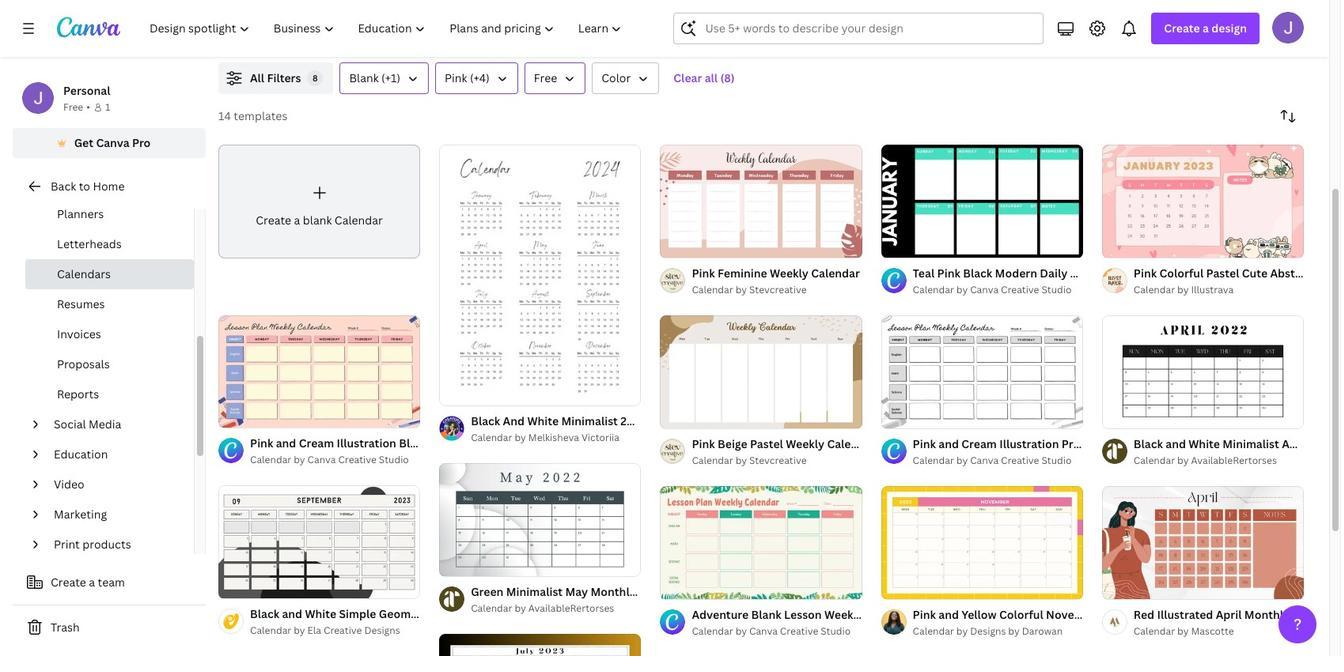 Task type: vqa. For each thing, say whether or not it's contained in the screenshot.
Blank within the Pink and Cream Illustration Blank Lesson Weekly Calendar Calendar by Canva Creative Studio
yes



Task type: describe. For each thing, give the bounding box(es) containing it.
1 of 12 for pink
[[1113, 239, 1140, 251]]

red
[[1134, 608, 1155, 623]]

education link
[[47, 440, 184, 470]]

apri
[[1320, 266, 1341, 281]]

pink and yellow colorful november 2023 monthly calendar calendar by designs by darowan
[[913, 608, 1231, 638]]

create a team
[[51, 575, 125, 590]]

filters
[[267, 70, 301, 85]]

green
[[471, 585, 504, 600]]

canva inside pink and cream illustration blank lesson weekly calendar calendar by canva creative studio
[[308, 454, 336, 467]]

letterheads link
[[25, 229, 194, 260]]

social media link
[[47, 410, 184, 440]]

a for team
[[89, 575, 95, 590]]

studio inside the teal pink black modern daily calendar calendar by canva creative studio
[[1042, 283, 1072, 297]]

pink beige pastel weekly calendar image
[[660, 315, 862, 429]]

resumes link
[[25, 290, 194, 320]]

victoriia
[[582, 432, 620, 445]]

white for and
[[527, 414, 559, 429]]

black grey modern chic blank july 2023 calendar image
[[439, 635, 641, 657]]

and for yellow
[[939, 608, 959, 623]]

black and white minimalist april month calendar by availablerertorses
[[1134, 437, 1341, 468]]

november
[[1046, 608, 1103, 623]]

•
[[86, 101, 90, 114]]

planners
[[57, 207, 104, 222]]

trash link
[[13, 612, 206, 644]]

teal pink black modern daily calendar link
[[913, 265, 1119, 282]]

colorful inside the pink colorful pastel cute abstract apri calendar by illustrava
[[1160, 266, 1204, 281]]

illustrated
[[1157, 608, 1213, 623]]

calendar by ela creative designs link
[[250, 624, 420, 640]]

education
[[54, 447, 108, 462]]

pink feminine weekly calendar image
[[660, 145, 862, 258]]

black and white simple geometric september 2023 notes monthly calendar image
[[218, 486, 420, 600]]

invoices link
[[25, 320, 194, 350]]

create a blank calendar element
[[218, 145, 420, 258]]

calendar inside calendar by ela creative designs link
[[250, 625, 291, 638]]

pink for pink colorful pastel cute abstract apri calendar by illustrava
[[1134, 266, 1157, 281]]

calendar inside create a blank calendar element
[[335, 213, 383, 228]]

create a blank calendar
[[256, 213, 383, 228]]

weekly inside 'adventure blank lesson weekly calendar calendar by canva creative studio'
[[825, 608, 863, 623]]

calendars
[[57, 267, 111, 282]]

monthly for illustrated
[[1245, 608, 1290, 623]]

weekly inside pink feminine weekly calendar calendar by stevcreative
[[770, 266, 809, 281]]

clear
[[674, 70, 702, 85]]

by inside pink beige pastel weekly calendar calendar by stevcreative
[[736, 454, 747, 468]]

pink for pink and yellow colorful november 2023 monthly calendar calendar by designs by darowan
[[913, 608, 936, 623]]

black and white minimalist april month link
[[1134, 436, 1341, 453]]

pink and cream illustration blank lesson weekly calendar calendar by canva creative studio
[[250, 436, 562, 467]]

templates
[[234, 108, 288, 123]]

reports
[[57, 387, 99, 402]]

pink colorful pastel cute abstract april 2022 monthly calendar image
[[1102, 145, 1304, 258]]

1 of 12 link for black
[[881, 145, 1083, 258]]

14
[[218, 108, 231, 123]]

marketing link
[[47, 500, 184, 530]]

calendar by ela creative designs
[[250, 625, 400, 638]]

media
[[89, 417, 121, 432]]

invoices
[[57, 327, 101, 342]]

resumes
[[57, 297, 105, 312]]

social
[[54, 417, 86, 432]]

calendar templates image
[[966, 0, 1304, 44]]

personal
[[63, 83, 110, 98]]

monthly inside pink and yellow colorful november 2023 monthly calendar calendar by designs by darowan
[[1135, 608, 1180, 623]]

reports link
[[25, 380, 194, 410]]

print
[[54, 537, 80, 552]]

modern
[[995, 266, 1037, 281]]

weekly inside pink beige pastel weekly calendar calendar by stevcreative
[[786, 437, 825, 452]]

blank inside button
[[349, 70, 379, 85]]

home
[[93, 179, 125, 194]]

create a blank calendar link
[[218, 145, 420, 258]]

(+4)
[[470, 70, 490, 85]]

minimalist inside 'green minimalist may monthly calendar calendar by availablerertorses'
[[506, 585, 563, 600]]

(8)
[[720, 70, 735, 85]]

calendar inside black and white minimalist april month calendar by availablerertorses
[[1134, 454, 1175, 468]]

minimalist for 2024
[[561, 414, 618, 429]]

1 of 12 for teal
[[892, 239, 919, 251]]

create a design button
[[1152, 13, 1260, 44]]

top level navigation element
[[139, 13, 636, 44]]

8
[[313, 72, 318, 84]]

products
[[83, 537, 131, 552]]

pink inside the teal pink black modern daily calendar calendar by canva creative studio
[[937, 266, 961, 281]]

cute
[[1242, 266, 1268, 281]]

video
[[54, 477, 84, 492]]

teal
[[913, 266, 935, 281]]

proposals link
[[25, 350, 194, 380]]

minimalist for april
[[1223, 437, 1279, 452]]

get
[[74, 135, 93, 150]]

get canva pro button
[[13, 128, 206, 158]]

social media
[[54, 417, 121, 432]]

14 templates
[[218, 108, 288, 123]]

of for teal
[[899, 239, 908, 251]]

all filters
[[250, 70, 301, 85]]

red illustrated april monthly calendar link
[[1134, 607, 1341, 624]]

red illustrated april monthly calendar image
[[1102, 486, 1304, 600]]

adventure blank lesson weekly calendar image
[[660, 486, 862, 600]]

free for free
[[534, 70, 557, 85]]

print products link
[[47, 530, 184, 560]]

12 for teal
[[910, 239, 919, 251]]

print products
[[54, 537, 131, 552]]

free button
[[524, 63, 586, 94]]

green minimalist may monthly calendar image
[[439, 464, 641, 577]]

by inside 'adventure blank lesson weekly calendar calendar by canva creative studio'
[[736, 625, 747, 638]]

pink for pink (+4)
[[445, 70, 467, 85]]

adventure blank lesson weekly calendar link
[[692, 607, 915, 624]]

trash
[[51, 620, 80, 635]]

pink feminine weekly calendar link
[[692, 265, 860, 282]]

black and white minimalist april monthly calendar image
[[1102, 315, 1304, 429]]

pink for pink beige pastel weekly calendar calendar by stevcreative
[[692, 437, 715, 452]]

creative inside pink and cream illustration blank lesson weekly calendar calendar by canva creative studio
[[338, 454, 377, 467]]

blank
[[303, 213, 332, 228]]

canva inside the teal pink black modern daily calendar calendar by canva creative studio
[[970, 283, 999, 297]]

pink for pink and cream illustration blank lesson weekly calendar calendar by canva creative studio
[[250, 436, 273, 451]]

by inside pink and cream illustration blank lesson weekly calendar calendar by canva creative studio
[[294, 454, 305, 467]]

daily
[[1040, 266, 1068, 281]]

calendar by melkisheva victoriia link
[[471, 431, 641, 447]]

designs inside pink and yellow colorful november 2023 monthly calendar calendar by designs by darowan
[[970, 625, 1006, 638]]

letterheads
[[57, 237, 122, 252]]

green minimalist may monthly calendar calendar by availablerertorses
[[471, 585, 688, 616]]

by inside the pink colorful pastel cute abstract apri calendar by illustrava
[[1178, 283, 1189, 297]]

month
[[1311, 437, 1341, 452]]

of for pink
[[1120, 239, 1129, 251]]

creative inside 'adventure blank lesson weekly calendar calendar by canva creative studio'
[[780, 625, 818, 638]]

free for free •
[[63, 101, 83, 114]]

illustration
[[337, 436, 396, 451]]

calendar by mascotte link
[[1134, 624, 1304, 640]]

Sort by button
[[1272, 101, 1304, 132]]

by inside the teal pink black modern daily calendar calendar by canva creative studio
[[957, 283, 968, 297]]

canva inside 'adventure blank lesson weekly calendar calendar by canva creative studio'
[[749, 625, 778, 638]]

black and white minimalist 2024 calendar calendar by melkisheva victoriia
[[471, 414, 699, 445]]

creative inside the teal pink black modern daily calendar calendar by canva creative studio
[[1001, 283, 1039, 297]]

adventure
[[692, 608, 749, 623]]

pink beige pastel weekly calendar link
[[692, 436, 876, 453]]

calendar by illustrava link
[[1134, 282, 1304, 298]]

by inside 'green minimalist may monthly calendar calendar by availablerertorses'
[[515, 602, 526, 616]]



Task type: locate. For each thing, give the bounding box(es) containing it.
0 vertical spatial a
[[1203, 21, 1209, 36]]

white inside black and white minimalist 2024 calendar calendar by melkisheva victoriia
[[527, 414, 559, 429]]

calendar by stevcreative link for weekly
[[692, 282, 860, 298]]

1 horizontal spatial 1 of 12 link
[[1102, 145, 1304, 258]]

teal pink black modern daily calendar image
[[881, 145, 1083, 258]]

beige
[[718, 437, 748, 452]]

april inside black and white minimalist april month calendar by availablerertorses
[[1282, 437, 1308, 452]]

designs down the yellow
[[970, 625, 1006, 638]]

1 horizontal spatial monthly
[[1135, 608, 1180, 623]]

1 horizontal spatial 1 of 12
[[1113, 239, 1140, 251]]

designs right ela
[[364, 625, 400, 638]]

planners link
[[25, 199, 194, 229]]

1 12 from the left
[[910, 239, 919, 251]]

2 horizontal spatial 1
[[1113, 239, 1118, 251]]

create for create a blank calendar
[[256, 213, 291, 228]]

1 vertical spatial blank
[[399, 436, 429, 451]]

adventure blank lesson weekly calendar calendar by canva creative studio
[[692, 608, 915, 638]]

2 vertical spatial blank
[[751, 608, 782, 623]]

colorful up darowan
[[999, 608, 1044, 623]]

white down black and white minimalist april monthly calendar image on the right of page
[[1189, 437, 1220, 452]]

canva inside get canva pro button
[[96, 135, 129, 150]]

2 horizontal spatial black
[[1134, 437, 1163, 452]]

pink and cream illustration print-friendly blank lesson weekly calendar image
[[881, 315, 1083, 429]]

calendar by stevcreative link for pastel
[[692, 453, 862, 469]]

0 vertical spatial lesson
[[432, 436, 470, 451]]

0 horizontal spatial blank
[[349, 70, 379, 85]]

2 1 of 12 from the left
[[1113, 239, 1140, 251]]

availablerertorses down black and white minimalist april month link
[[1191, 454, 1277, 468]]

1 vertical spatial pastel
[[750, 437, 783, 452]]

create
[[1164, 21, 1200, 36], [256, 213, 291, 228], [51, 575, 86, 590]]

0 horizontal spatial free
[[63, 101, 83, 114]]

2024
[[621, 414, 647, 429]]

1 vertical spatial april
[[1216, 608, 1242, 623]]

0 vertical spatial availablerertorses
[[1191, 454, 1277, 468]]

1 horizontal spatial create
[[256, 213, 291, 228]]

calendar by stevcreative link down feminine
[[692, 282, 860, 298]]

0 horizontal spatial april
[[1216, 608, 1242, 623]]

calendar
[[335, 213, 383, 228], [811, 266, 860, 281], [1070, 266, 1119, 281], [692, 283, 733, 297], [913, 283, 954, 297], [1134, 283, 1175, 297], [650, 414, 699, 429], [471, 432, 512, 445], [513, 436, 562, 451], [827, 437, 876, 452], [250, 454, 291, 467], [692, 454, 733, 468], [913, 454, 954, 468], [1134, 454, 1175, 468], [639, 585, 688, 600], [471, 602, 512, 616], [866, 608, 915, 623], [1183, 608, 1231, 623], [1293, 608, 1341, 623], [250, 625, 291, 638], [692, 625, 733, 638], [913, 625, 954, 638], [1134, 625, 1175, 638]]

and inside pink and yellow colorful november 2023 monthly calendar calendar by designs by darowan
[[939, 608, 959, 623]]

cream
[[299, 436, 334, 451]]

black and white minimalist 2024 calendar link
[[471, 413, 699, 431]]

pink colorful pastel cute abstract apri link
[[1134, 265, 1341, 282]]

0 vertical spatial blank
[[349, 70, 379, 85]]

0 vertical spatial white
[[527, 414, 559, 429]]

0 vertical spatial stevcreative
[[749, 283, 807, 297]]

calendar by canva creative studio link for blank
[[250, 453, 420, 469]]

video link
[[47, 470, 184, 500]]

blank (+1)
[[349, 70, 400, 85]]

free right (+4)
[[534, 70, 557, 85]]

calendar by stevcreative link down beige
[[692, 453, 862, 469]]

colorful
[[1160, 266, 1204, 281], [999, 608, 1044, 623]]

black inside black and white minimalist 2024 calendar calendar by melkisheva victoriia
[[471, 414, 500, 429]]

jacob simon image
[[1272, 12, 1304, 44]]

1 horizontal spatial of
[[1120, 239, 1129, 251]]

back
[[51, 179, 76, 194]]

blank (+1) button
[[340, 63, 429, 94]]

and for cream
[[276, 436, 296, 451]]

lesson inside pink and cream illustration blank lesson weekly calendar calendar by canva creative studio
[[432, 436, 470, 451]]

0 vertical spatial create
[[1164, 21, 1200, 36]]

pink inside pink feminine weekly calendar calendar by stevcreative
[[692, 266, 715, 281]]

a left team on the bottom
[[89, 575, 95, 590]]

pink for pink feminine weekly calendar calendar by stevcreative
[[692, 266, 715, 281]]

1 vertical spatial calendar by availablerertorses link
[[471, 602, 641, 617]]

0 vertical spatial free
[[534, 70, 557, 85]]

0 horizontal spatial and
[[276, 436, 296, 451]]

1 horizontal spatial availablerertorses
[[1191, 454, 1277, 468]]

0 vertical spatial april
[[1282, 437, 1308, 452]]

pink right teal
[[937, 266, 961, 281]]

pink inside button
[[445, 70, 467, 85]]

white for and
[[1189, 437, 1220, 452]]

2 horizontal spatial blank
[[751, 608, 782, 623]]

None search field
[[674, 13, 1044, 44]]

0 horizontal spatial 1
[[105, 101, 110, 114]]

1 horizontal spatial free
[[534, 70, 557, 85]]

white up melkisheva
[[527, 414, 559, 429]]

1 vertical spatial calendar by stevcreative link
[[692, 453, 862, 469]]

create a team button
[[13, 567, 206, 599]]

and left the yellow
[[939, 608, 959, 623]]

monthly right 2023
[[1135, 608, 1180, 623]]

1 1 of 12 from the left
[[892, 239, 919, 251]]

pink and yellow colorful november 2023 monthly calendar image
[[881, 486, 1083, 600]]

stevcreative down pink feminine weekly calendar link
[[749, 283, 807, 297]]

1 vertical spatial free
[[63, 101, 83, 114]]

1 vertical spatial availablerertorses
[[528, 602, 614, 616]]

pastel for weekly
[[750, 437, 783, 452]]

2 vertical spatial black
[[1134, 437, 1163, 452]]

blank right illustration
[[399, 436, 429, 451]]

12 for pink
[[1131, 239, 1140, 251]]

free
[[534, 70, 557, 85], [63, 101, 83, 114]]

1
[[105, 101, 110, 114], [892, 239, 897, 251], [1113, 239, 1118, 251]]

0 vertical spatial colorful
[[1160, 266, 1204, 281]]

0 horizontal spatial lesson
[[432, 436, 470, 451]]

and inside black and white minimalist april month calendar by availablerertorses
[[1166, 437, 1186, 452]]

2023
[[1106, 608, 1132, 623]]

a
[[1203, 21, 1209, 36], [294, 213, 300, 228], [89, 575, 95, 590]]

calendar by canva creative studio link for daily
[[913, 282, 1083, 298]]

pink left cream
[[250, 436, 273, 451]]

2 designs from the left
[[970, 625, 1006, 638]]

melkisheva
[[528, 432, 579, 445]]

blank left (+1) at top
[[349, 70, 379, 85]]

weekly inside pink and cream illustration blank lesson weekly calendar calendar by canva creative studio
[[472, 436, 511, 451]]

and left cream
[[276, 436, 296, 451]]

all
[[250, 70, 264, 85]]

1 vertical spatial black
[[471, 414, 500, 429]]

pink inside pink and cream illustration blank lesson weekly calendar calendar by canva creative studio
[[250, 436, 273, 451]]

pastel inside pink beige pastel weekly calendar calendar by stevcreative
[[750, 437, 783, 452]]

red illustrated april monthly calendar calendar by mascotte
[[1134, 608, 1341, 638]]

pink (+4)
[[445, 70, 490, 85]]

1 of 12 link for pastel
[[1102, 145, 1304, 258]]

pink and cream illustration blank lesson weekly calendar link
[[250, 436, 562, 453]]

pink left feminine
[[692, 266, 715, 281]]

0 horizontal spatial create
[[51, 575, 86, 590]]

lesson inside 'adventure blank lesson weekly calendar calendar by canva creative studio'
[[784, 608, 822, 623]]

0 horizontal spatial 12
[[910, 239, 919, 251]]

0 horizontal spatial of
[[899, 239, 908, 251]]

2 calendar by stevcreative link from the top
[[692, 453, 862, 469]]

1 horizontal spatial a
[[294, 213, 300, 228]]

0 horizontal spatial pastel
[[750, 437, 783, 452]]

0 horizontal spatial 1 of 12
[[892, 239, 919, 251]]

stevcreative down pink beige pastel weekly calendar link
[[749, 454, 807, 468]]

pink inside pink beige pastel weekly calendar calendar by stevcreative
[[692, 437, 715, 452]]

create inside dropdown button
[[1164, 21, 1200, 36]]

0 horizontal spatial availablerertorses
[[528, 602, 614, 616]]

creative
[[1001, 283, 1039, 297], [338, 454, 377, 467], [1001, 454, 1039, 468], [324, 625, 362, 638], [780, 625, 818, 638]]

pastel for cute
[[1206, 266, 1240, 281]]

minimalist up victoriia
[[561, 414, 618, 429]]

pastel up the calendar by illustrava link at the right top
[[1206, 266, 1240, 281]]

2 1 of 12 link from the left
[[1102, 145, 1304, 258]]

1 vertical spatial minimalist
[[1223, 437, 1279, 452]]

stevcreative inside pink beige pastel weekly calendar calendar by stevcreative
[[749, 454, 807, 468]]

monthly right may
[[591, 585, 636, 600]]

pink and yellow colorful november 2023 monthly calendar link
[[913, 607, 1231, 624]]

design
[[1212, 21, 1247, 36]]

2 horizontal spatial create
[[1164, 21, 1200, 36]]

of
[[899, 239, 908, 251], [1120, 239, 1129, 251]]

studio
[[1042, 283, 1072, 297], [379, 454, 409, 467], [1042, 454, 1072, 468], [821, 625, 851, 638]]

back to home
[[51, 179, 125, 194]]

mascotte
[[1191, 625, 1234, 638]]

may
[[565, 585, 588, 600]]

2 12 from the left
[[1131, 239, 1140, 251]]

white inside black and white minimalist april month calendar by availablerertorses
[[1189, 437, 1220, 452]]

marketing
[[54, 507, 107, 522]]

black for black and white minimalist april month
[[1134, 437, 1163, 452]]

1 horizontal spatial april
[[1282, 437, 1308, 452]]

illustrava
[[1191, 283, 1234, 297]]

studio inside pink and cream illustration blank lesson weekly calendar calendar by canva creative studio
[[379, 454, 409, 467]]

pink left the yellow
[[913, 608, 936, 623]]

to
[[79, 179, 90, 194]]

2 horizontal spatial monthly
[[1245, 608, 1290, 623]]

calendar by availablerertorses link for white
[[1134, 453, 1304, 469]]

a for blank
[[294, 213, 300, 228]]

1 for teal
[[892, 239, 897, 251]]

pink inside pink and yellow colorful november 2023 monthly calendar calendar by designs by darowan
[[913, 608, 936, 623]]

2 vertical spatial minimalist
[[506, 585, 563, 600]]

1 vertical spatial colorful
[[999, 608, 1044, 623]]

blank inside 'adventure blank lesson weekly calendar calendar by canva creative studio'
[[751, 608, 782, 623]]

by inside red illustrated april monthly calendar calendar by mascotte
[[1178, 625, 1189, 638]]

proposals
[[57, 357, 110, 372]]

0 horizontal spatial white
[[527, 414, 559, 429]]

0 horizontal spatial a
[[89, 575, 95, 590]]

darowan
[[1022, 625, 1063, 638]]

april inside red illustrated april monthly calendar calendar by mascotte
[[1216, 608, 1242, 623]]

ela
[[308, 625, 321, 638]]

april up calendar by mascotte link
[[1216, 608, 1242, 623]]

a left blank
[[294, 213, 300, 228]]

0 vertical spatial calendar by availablerertorses link
[[1134, 453, 1304, 469]]

1 of from the left
[[899, 239, 908, 251]]

create for create a team
[[51, 575, 86, 590]]

create left design
[[1164, 21, 1200, 36]]

1 horizontal spatial 12
[[1131, 239, 1140, 251]]

calendar by stevcreative link
[[692, 282, 860, 298], [692, 453, 862, 469]]

and down black and white minimalist april monthly calendar image on the right of page
[[1166, 437, 1186, 452]]

a for design
[[1203, 21, 1209, 36]]

0 vertical spatial pastel
[[1206, 266, 1240, 281]]

1 horizontal spatial pastel
[[1206, 266, 1240, 281]]

a inside dropdown button
[[1203, 21, 1209, 36]]

1 vertical spatial lesson
[[784, 608, 822, 623]]

minimalist left month
[[1223, 437, 1279, 452]]

0 horizontal spatial calendar by availablerertorses link
[[471, 602, 641, 617]]

clear all (8)
[[674, 70, 735, 85]]

1 vertical spatial white
[[1189, 437, 1220, 452]]

free left •
[[63, 101, 83, 114]]

april left month
[[1282, 437, 1308, 452]]

2 horizontal spatial and
[[1166, 437, 1186, 452]]

pink and cream illustration blank lesson weekly calendar image
[[218, 315, 420, 429]]

pink left beige
[[692, 437, 715, 452]]

colorful inside pink and yellow colorful november 2023 monthly calendar calendar by designs by darowan
[[999, 608, 1044, 623]]

create inside 'button'
[[51, 575, 86, 590]]

get canva pro
[[74, 135, 151, 150]]

pink up the calendar by illustrava link at the right top
[[1134, 266, 1157, 281]]

availablerertorses down may
[[528, 602, 614, 616]]

1 horizontal spatial white
[[1189, 437, 1220, 452]]

monthly inside red illustrated april monthly calendar calendar by mascotte
[[1245, 608, 1290, 623]]

pink inside the pink colorful pastel cute abstract apri calendar by illustrava
[[1134, 266, 1157, 281]]

blank inside pink and cream illustration blank lesson weekly calendar calendar by canva creative studio
[[399, 436, 429, 451]]

availablerertorses
[[1191, 454, 1277, 468], [528, 602, 614, 616]]

calendar by canva creative studio
[[913, 454, 1072, 468]]

monthly up calendar by mascotte link
[[1245, 608, 1290, 623]]

calendar inside the pink colorful pastel cute abstract apri calendar by illustrava
[[1134, 283, 1175, 297]]

blank right 'adventure'
[[751, 608, 782, 623]]

black inside the teal pink black modern daily calendar calendar by canva creative studio
[[963, 266, 993, 281]]

1 vertical spatial stevcreative
[[749, 454, 807, 468]]

minimalist left may
[[506, 585, 563, 600]]

1 designs from the left
[[364, 625, 400, 638]]

teal pink black modern daily calendar calendar by canva creative studio
[[913, 266, 1119, 297]]

and
[[503, 414, 525, 429]]

pink colorful pastel cute abstract apri calendar by illustrava
[[1134, 266, 1341, 297]]

designs
[[364, 625, 400, 638], [970, 625, 1006, 638]]

minimalist inside black and white minimalist april month calendar by availablerertorses
[[1223, 437, 1279, 452]]

0 horizontal spatial 1 of 12 link
[[881, 145, 1083, 258]]

8 filter options selected element
[[307, 70, 323, 86]]

1 calendar by stevcreative link from the top
[[692, 282, 860, 298]]

and inside pink and cream illustration blank lesson weekly calendar calendar by canva creative studio
[[276, 436, 296, 451]]

0 horizontal spatial black
[[471, 414, 500, 429]]

1 vertical spatial a
[[294, 213, 300, 228]]

2 horizontal spatial a
[[1203, 21, 1209, 36]]

colorful up the illustrava
[[1160, 266, 1204, 281]]

2 vertical spatial a
[[89, 575, 95, 590]]

0 vertical spatial calendar by stevcreative link
[[692, 282, 860, 298]]

2 vertical spatial create
[[51, 575, 86, 590]]

create down print
[[51, 575, 86, 590]]

stevcreative inside pink feminine weekly calendar calendar by stevcreative
[[749, 283, 807, 297]]

12
[[910, 239, 919, 251], [1131, 239, 1140, 251]]

1 horizontal spatial designs
[[970, 625, 1006, 638]]

1 vertical spatial create
[[256, 213, 291, 228]]

studio inside 'adventure blank lesson weekly calendar calendar by canva creative studio'
[[821, 625, 851, 638]]

black inside black and white minimalist april month calendar by availablerertorses
[[1134, 437, 1163, 452]]

(+1)
[[381, 70, 400, 85]]

a inside 'button'
[[89, 575, 95, 590]]

0 horizontal spatial colorful
[[999, 608, 1044, 623]]

yellow
[[962, 608, 997, 623]]

monthly inside 'green minimalist may monthly calendar calendar by availablerertorses'
[[591, 585, 636, 600]]

create a design
[[1164, 21, 1247, 36]]

1 horizontal spatial and
[[939, 608, 959, 623]]

by inside pink feminine weekly calendar calendar by stevcreative
[[736, 283, 747, 297]]

free inside free button
[[534, 70, 557, 85]]

1 horizontal spatial colorful
[[1160, 266, 1204, 281]]

monthly
[[591, 585, 636, 600], [1135, 608, 1180, 623], [1245, 608, 1290, 623]]

color
[[602, 70, 631, 85]]

2 of from the left
[[1120, 239, 1129, 251]]

a left design
[[1203, 21, 1209, 36]]

calendar by canva creative studio link for calendar
[[692, 624, 862, 640]]

2 stevcreative from the top
[[749, 454, 807, 468]]

monthly for minimalist
[[591, 585, 636, 600]]

team
[[98, 575, 125, 590]]

0 horizontal spatial designs
[[364, 625, 400, 638]]

pastel inside the pink colorful pastel cute abstract apri calendar by illustrava
[[1206, 266, 1240, 281]]

by
[[736, 283, 747, 297], [957, 283, 968, 297], [1178, 283, 1189, 297], [515, 432, 526, 445], [294, 454, 305, 467], [736, 454, 747, 468], [957, 454, 968, 468], [1178, 454, 1189, 468], [515, 602, 526, 616], [294, 625, 305, 638], [736, 625, 747, 638], [957, 625, 968, 638], [1008, 625, 1020, 638], [1178, 625, 1189, 638]]

black for black and white minimalist 2024 calendar
[[471, 414, 500, 429]]

create for create a design
[[1164, 21, 1200, 36]]

1 horizontal spatial blank
[[399, 436, 429, 451]]

minimalist inside black and white minimalist 2024 calendar calendar by melkisheva victoriia
[[561, 414, 618, 429]]

0 horizontal spatial monthly
[[591, 585, 636, 600]]

availablerertorses inside black and white minimalist april month calendar by availablerertorses
[[1191, 454, 1277, 468]]

1 1 of 12 link from the left
[[881, 145, 1083, 258]]

and
[[276, 436, 296, 451], [1166, 437, 1186, 452], [939, 608, 959, 623]]

0 vertical spatial minimalist
[[561, 414, 618, 429]]

pink left (+4)
[[445, 70, 467, 85]]

1 for pink
[[1113, 239, 1118, 251]]

1 stevcreative from the top
[[749, 283, 807, 297]]

black and white minimalist 2024 calendar image
[[439, 145, 641, 406]]

1 horizontal spatial calendar by availablerertorses link
[[1134, 453, 1304, 469]]

availablerertorses inside 'green minimalist may monthly calendar calendar by availablerertorses'
[[528, 602, 614, 616]]

1 horizontal spatial 1
[[892, 239, 897, 251]]

calendar by availablerertorses link
[[1134, 453, 1304, 469], [471, 602, 641, 617]]

Search search field
[[705, 13, 1034, 44]]

and for white
[[1166, 437, 1186, 452]]

0 vertical spatial black
[[963, 266, 993, 281]]

green minimalist may monthly calendar link
[[471, 584, 688, 602]]

create left blank
[[256, 213, 291, 228]]

1 horizontal spatial lesson
[[784, 608, 822, 623]]

by inside black and white minimalist 2024 calendar calendar by melkisheva victoriia
[[515, 432, 526, 445]]

1 horizontal spatial black
[[963, 266, 993, 281]]

by inside black and white minimalist april month calendar by availablerertorses
[[1178, 454, 1189, 468]]

back to home link
[[13, 171, 206, 203]]

white
[[527, 414, 559, 429], [1189, 437, 1220, 452]]

calendar by availablerertorses link for may
[[471, 602, 641, 617]]

pastel right beige
[[750, 437, 783, 452]]



